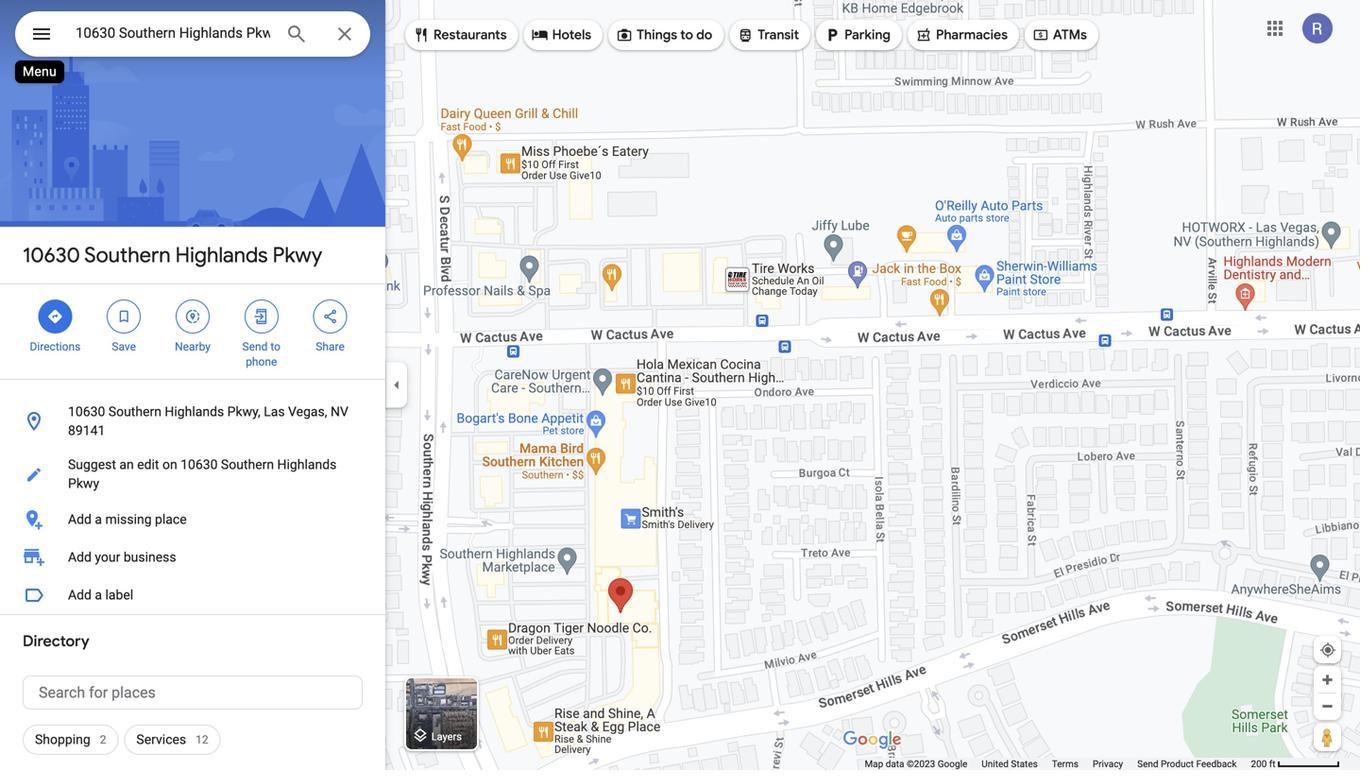 Task type: locate. For each thing, give the bounding box(es) containing it.
10630 up the 89141 at the left bottom
[[68, 404, 105, 420]]

privacy
[[1093, 758, 1124, 770]]

send for send product feedback
[[1138, 758, 1159, 770]]

highlands for pkwy
[[175, 242, 268, 268]]

add left label
[[68, 587, 92, 603]]

0 vertical spatial add
[[68, 512, 92, 527]]

southern inside suggest an edit on 10630 southern highlands pkwy
[[221, 457, 274, 472]]

a left label
[[95, 587, 102, 603]]

show street view coverage image
[[1314, 723, 1342, 751]]

atms
[[1053, 26, 1087, 43]]

10630 right on
[[181, 457, 218, 472]]

0 vertical spatial to
[[681, 26, 694, 43]]

10630 southern highlands pkwy main content
[[0, 0, 386, 770]]

show your location image
[[1320, 642, 1337, 659]]

0 horizontal spatial pkwy
[[68, 476, 99, 491]]

2 add from the top
[[68, 549, 92, 565]]

2 vertical spatial highlands
[[277, 457, 337, 472]]

footer
[[865, 758, 1251, 770]]

2
[[100, 733, 106, 746]]

0 vertical spatial a
[[95, 512, 102, 527]]

save
[[112, 340, 136, 353]]

highlands down vegas,
[[277, 457, 337, 472]]

2 vertical spatial 10630
[[181, 457, 218, 472]]

suggest
[[68, 457, 116, 472]]

1 vertical spatial a
[[95, 587, 102, 603]]

ft
[[1270, 758, 1276, 770]]

a inside button
[[95, 587, 102, 603]]

send to phone
[[242, 340, 281, 368]]

pkwy
[[273, 242, 322, 268], [68, 476, 99, 491]]

a left missing at the bottom left of the page
[[95, 512, 102, 527]]

10630
[[23, 242, 80, 268], [68, 404, 105, 420], [181, 457, 218, 472]]

states
[[1011, 758, 1038, 770]]

add inside button
[[68, 587, 92, 603]]

2 vertical spatial southern
[[221, 457, 274, 472]]

southern inside the 10630 southern highlands pkwy, las vegas, nv 89141
[[108, 404, 162, 420]]

collapse side panel image
[[386, 375, 407, 395]]

1 horizontal spatial to
[[681, 26, 694, 43]]

 hotels
[[532, 25, 592, 45]]

1 add from the top
[[68, 512, 92, 527]]

add
[[68, 512, 92, 527], [68, 549, 92, 565], [68, 587, 92, 603]]

add inside "button"
[[68, 512, 92, 527]]

1 vertical spatial add
[[68, 549, 92, 565]]

footer inside google maps element
[[865, 758, 1251, 770]]

a
[[95, 512, 102, 527], [95, 587, 102, 603]]

pharmacies
[[936, 26, 1008, 43]]

0 horizontal spatial to
[[271, 340, 281, 353]]

0 vertical spatial southern
[[84, 242, 171, 268]]

to inside send to phone
[[271, 340, 281, 353]]

on
[[162, 457, 177, 472]]

hotels
[[552, 26, 592, 43]]

None field
[[76, 22, 270, 44]]

label
[[105, 587, 133, 603]]

highlands for pkwy,
[[165, 404, 224, 420]]

footer containing map data ©2023 google
[[865, 758, 1251, 770]]

 parking
[[824, 25, 891, 45]]

pkwy down suggest
[[68, 476, 99, 491]]

add your business link
[[0, 539, 386, 576]]

data
[[886, 758, 905, 770]]

1 vertical spatial southern
[[108, 404, 162, 420]]

0 vertical spatial 10630
[[23, 242, 80, 268]]

edit
[[137, 457, 159, 472]]

highlands
[[175, 242, 268, 268], [165, 404, 224, 420], [277, 457, 337, 472]]

send up phone
[[242, 340, 268, 353]]

3 add from the top
[[68, 587, 92, 603]]

1 vertical spatial to
[[271, 340, 281, 353]]

nv
[[331, 404, 349, 420]]

1 a from the top
[[95, 512, 102, 527]]

0 vertical spatial pkwy
[[273, 242, 322, 268]]

suggest an edit on 10630 southern highlands pkwy button
[[0, 448, 386, 501]]

0 vertical spatial send
[[242, 340, 268, 353]]

add a missing place button
[[0, 501, 386, 539]]

transit
[[758, 26, 799, 43]]

services 12
[[136, 732, 208, 747]]

to left do on the right
[[681, 26, 694, 43]]

layers
[[432, 731, 462, 743]]

200
[[1251, 758, 1267, 770]]

to
[[681, 26, 694, 43], [271, 340, 281, 353]]

vegas,
[[288, 404, 327, 420]]

10630 inside the 10630 southern highlands pkwy, las vegas, nv 89141
[[68, 404, 105, 420]]

0 horizontal spatial send
[[242, 340, 268, 353]]

southern up an
[[108, 404, 162, 420]]

send inside send to phone
[[242, 340, 268, 353]]

1 vertical spatial 10630
[[68, 404, 105, 420]]


[[253, 306, 270, 327]]

a for label
[[95, 587, 102, 603]]


[[413, 25, 430, 45]]

89141
[[68, 423, 105, 438]]

send product feedback
[[1138, 758, 1237, 770]]

 button
[[15, 11, 68, 60]]

add left missing at the bottom left of the page
[[68, 512, 92, 527]]


[[737, 25, 754, 45]]


[[532, 25, 549, 45]]

highlands up 
[[175, 242, 268, 268]]

google account: ruby anderson  
(rubyanndersson@gmail.com) image
[[1303, 13, 1333, 44]]

0 vertical spatial highlands
[[175, 242, 268, 268]]

send
[[242, 340, 268, 353], [1138, 758, 1159, 770]]

map data ©2023 google
[[865, 758, 968, 770]]

southern up  at the top
[[84, 242, 171, 268]]

send inside button
[[1138, 758, 1159, 770]]

None text field
[[23, 676, 363, 710]]

12
[[196, 733, 208, 746]]

2 vertical spatial add
[[68, 587, 92, 603]]


[[30, 20, 53, 48]]

200 ft
[[1251, 758, 1276, 770]]

pkwy up the 
[[273, 242, 322, 268]]

zoom in image
[[1321, 673, 1335, 687]]

terms button
[[1052, 758, 1079, 770]]

southern for 10630 southern highlands pkwy
[[84, 242, 171, 268]]

1 vertical spatial pkwy
[[68, 476, 99, 491]]

pkwy,
[[227, 404, 261, 420]]

1 horizontal spatial send
[[1138, 758, 1159, 770]]

add for add a label
[[68, 587, 92, 603]]

share
[[316, 340, 345, 353]]

zoom out image
[[1321, 699, 1335, 713]]

do
[[697, 26, 713, 43]]

 atms
[[1033, 25, 1087, 45]]

highlands inside the 10630 southern highlands pkwy, las vegas, nv 89141
[[165, 404, 224, 420]]

 search field
[[15, 11, 370, 60]]

10630 Southern Highlands Pkwy, Las Vegas, NV 89141 field
[[15, 11, 370, 57]]

1 vertical spatial send
[[1138, 758, 1159, 770]]

southern
[[84, 242, 171, 268], [108, 404, 162, 420], [221, 457, 274, 472]]

services
[[136, 732, 186, 747]]

highlands left "pkwy,"
[[165, 404, 224, 420]]

send product feedback button
[[1138, 758, 1237, 770]]

to up phone
[[271, 340, 281, 353]]

 things to do
[[616, 25, 713, 45]]

a inside "button"
[[95, 512, 102, 527]]

10630 for 10630 southern highlands pkwy, las vegas, nv 89141
[[68, 404, 105, 420]]

10630 southern highlands pkwy
[[23, 242, 322, 268]]

1 vertical spatial highlands
[[165, 404, 224, 420]]

send left 'product'
[[1138, 758, 1159, 770]]


[[322, 306, 339, 327]]


[[916, 25, 933, 45]]

add left your
[[68, 549, 92, 565]]

southern down "pkwy,"
[[221, 457, 274, 472]]

2 a from the top
[[95, 587, 102, 603]]

10630 up 
[[23, 242, 80, 268]]



Task type: describe. For each thing, give the bounding box(es) containing it.
add a label
[[68, 587, 133, 603]]

phone
[[246, 355, 277, 368]]

business
[[124, 549, 176, 565]]

 pharmacies
[[916, 25, 1008, 45]]

your
[[95, 549, 120, 565]]

an
[[119, 457, 134, 472]]

add your business
[[68, 549, 176, 565]]


[[47, 306, 64, 327]]

add a missing place
[[68, 512, 187, 527]]

map
[[865, 758, 884, 770]]

missing
[[105, 512, 152, 527]]

add for add your business
[[68, 549, 92, 565]]

place
[[155, 512, 187, 527]]

united
[[982, 758, 1009, 770]]

send for send to phone
[[242, 340, 268, 353]]

things
[[637, 26, 678, 43]]

 restaurants
[[413, 25, 507, 45]]


[[184, 306, 201, 327]]

10630 for 10630 southern highlands pkwy
[[23, 242, 80, 268]]

parking
[[845, 26, 891, 43]]

restaurants
[[434, 26, 507, 43]]

shopping 2
[[35, 732, 106, 747]]

suggest an edit on 10630 southern highlands pkwy
[[68, 457, 337, 491]]

feedback
[[1197, 758, 1237, 770]]

united states button
[[982, 758, 1038, 770]]

10630 inside suggest an edit on 10630 southern highlands pkwy
[[181, 457, 218, 472]]

terms
[[1052, 758, 1079, 770]]

google
[[938, 758, 968, 770]]

directory
[[23, 632, 89, 651]]

none field inside 10630 southern highlands pkwy, las vegas, nv 89141 field
[[76, 22, 270, 44]]

highlands inside suggest an edit on 10630 southern highlands pkwy
[[277, 457, 337, 472]]

directions
[[30, 340, 81, 353]]

united states
[[982, 758, 1038, 770]]

 transit
[[737, 25, 799, 45]]

southern for 10630 southern highlands pkwy, las vegas, nv 89141
[[108, 404, 162, 420]]


[[1033, 25, 1050, 45]]

google maps element
[[0, 0, 1361, 770]]

add a label button
[[0, 576, 386, 614]]

©2023
[[907, 758, 936, 770]]

nearby
[[175, 340, 211, 353]]

shopping
[[35, 732, 90, 747]]

200 ft button
[[1251, 758, 1341, 770]]


[[616, 25, 633, 45]]

10630 southern highlands pkwy, las vegas, nv 89141
[[68, 404, 349, 438]]

1 horizontal spatial pkwy
[[273, 242, 322, 268]]

actions for 10630 southern highlands pkwy region
[[0, 284, 386, 379]]

las
[[264, 404, 285, 420]]


[[115, 306, 132, 327]]

none text field inside 10630 southern highlands pkwy main content
[[23, 676, 363, 710]]

10630 southern highlands pkwy, las vegas, nv 89141 button
[[0, 395, 386, 448]]

a for missing
[[95, 512, 102, 527]]

add for add a missing place
[[68, 512, 92, 527]]

to inside  things to do
[[681, 26, 694, 43]]

product
[[1161, 758, 1194, 770]]

pkwy inside suggest an edit on 10630 southern highlands pkwy
[[68, 476, 99, 491]]

privacy button
[[1093, 758, 1124, 770]]


[[824, 25, 841, 45]]



Task type: vqa. For each thing, say whether or not it's contained in the screenshot.
10:11 AM on the bottom
no



